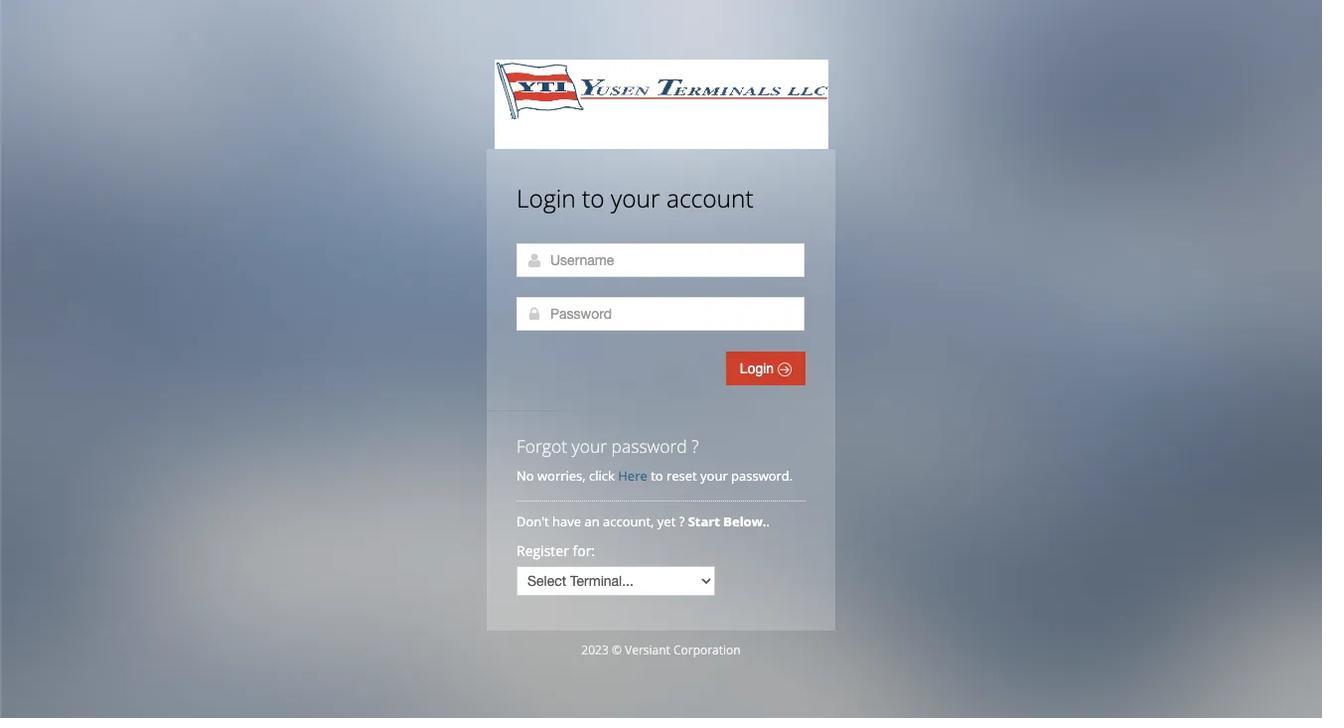 Task type: vqa. For each thing, say whether or not it's contained in the screenshot.
right the Customer
no



Task type: describe. For each thing, give the bounding box(es) containing it.
click
[[589, 467, 615, 485]]

? inside forgot your password ? no worries, click here to reset your password.
[[692, 434, 699, 458]]

login button
[[726, 352, 806, 385]]

account
[[667, 182, 754, 215]]

account,
[[603, 513, 654, 531]]

register
[[517, 541, 569, 560]]

1 horizontal spatial your
[[611, 182, 660, 215]]

Username text field
[[517, 243, 805, 277]]

start
[[688, 513, 720, 531]]

password
[[612, 434, 687, 458]]

versiant
[[625, 642, 670, 659]]

don't
[[517, 513, 549, 531]]

an
[[585, 513, 600, 531]]

reset
[[667, 467, 697, 485]]

login for login to your account
[[517, 182, 576, 215]]

have
[[552, 513, 581, 531]]

Password password field
[[517, 297, 805, 331]]

forgot
[[517, 434, 567, 458]]

0 horizontal spatial to
[[582, 182, 605, 215]]

yet
[[658, 513, 676, 531]]

for:
[[573, 541, 595, 560]]

.
[[767, 513, 770, 531]]

no
[[517, 467, 534, 485]]

login for login
[[740, 361, 778, 377]]



Task type: locate. For each thing, give the bounding box(es) containing it.
below.
[[724, 513, 767, 531]]

1 vertical spatial to
[[651, 467, 663, 485]]

0 vertical spatial ?
[[692, 434, 699, 458]]

©
[[612, 642, 622, 659]]

lock image
[[527, 306, 542, 322]]

1 vertical spatial ?
[[679, 513, 685, 531]]

user image
[[527, 252, 542, 268]]

2023 © versiant corporation
[[582, 642, 741, 659]]

1 horizontal spatial to
[[651, 467, 663, 485]]

register for:
[[517, 541, 595, 560]]

2 horizontal spatial your
[[700, 467, 728, 485]]

2 vertical spatial your
[[700, 467, 728, 485]]

your up username text box
[[611, 182, 660, 215]]

0 horizontal spatial ?
[[679, 513, 685, 531]]

0 vertical spatial your
[[611, 182, 660, 215]]

login
[[517, 182, 576, 215], [740, 361, 778, 377]]

?
[[692, 434, 699, 458], [679, 513, 685, 531]]

here
[[618, 467, 648, 485]]

0 horizontal spatial login
[[517, 182, 576, 215]]

forgot your password ? no worries, click here to reset your password.
[[517, 434, 793, 485]]

? right yet
[[679, 513, 685, 531]]

1 horizontal spatial login
[[740, 361, 778, 377]]

0 vertical spatial login
[[517, 182, 576, 215]]

your up click
[[572, 434, 607, 458]]

login inside button
[[740, 361, 778, 377]]

your right reset
[[700, 467, 728, 485]]

password.
[[731, 467, 793, 485]]

1 vertical spatial your
[[572, 434, 607, 458]]

2023
[[582, 642, 609, 659]]

swapright image
[[778, 363, 792, 377]]

to right here link
[[651, 467, 663, 485]]

0 vertical spatial to
[[582, 182, 605, 215]]

don't have an account, yet ? start below. .
[[517, 513, 773, 531]]

? up reset
[[692, 434, 699, 458]]

corporation
[[674, 642, 741, 659]]

1 vertical spatial login
[[740, 361, 778, 377]]

1 horizontal spatial ?
[[692, 434, 699, 458]]

to
[[582, 182, 605, 215], [651, 467, 663, 485]]

0 horizontal spatial your
[[572, 434, 607, 458]]

worries,
[[537, 467, 586, 485]]

to up username text box
[[582, 182, 605, 215]]

here link
[[618, 467, 648, 485]]

your
[[611, 182, 660, 215], [572, 434, 607, 458], [700, 467, 728, 485]]

to inside forgot your password ? no worries, click here to reset your password.
[[651, 467, 663, 485]]

login to your account
[[517, 182, 754, 215]]



